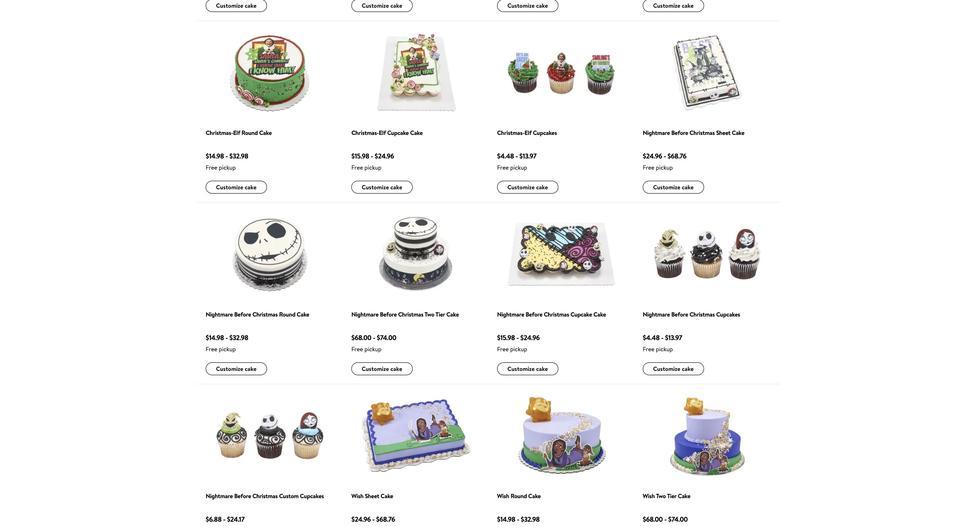Task type: describe. For each thing, give the bounding box(es) containing it.
$32.98 for elf
[[229, 151, 248, 161]]

nightmare before christmas sheet cake
[[643, 129, 744, 137]]

pickup for nightmare before christmas cupcake cake
[[510, 345, 527, 354]]

2 horizontal spatial cupcakes
[[716, 310, 740, 319]]

- down "christmas-elf cupcakes"
[[515, 151, 518, 161]]

$6.88
[[206, 515, 222, 524]]

$68.76 for $24.96 - $68.76 free pickup
[[668, 151, 686, 161]]

$24.96 - $68.76
[[351, 515, 395, 524]]

wish sheet cake image
[[351, 393, 480, 479]]

wish for $14.98 - $32.98
[[497, 492, 509, 501]]

wish two tier cake image
[[643, 393, 771, 478]]

$13.97 for elf
[[519, 151, 537, 161]]

nightmare before christmas cupcakes
[[643, 310, 740, 319]]

wish round cake image
[[497, 393, 626, 478]]

0 vertical spatial cupcake
[[387, 129, 409, 137]]

- down wish sheet cake
[[372, 515, 375, 524]]

pickup for nightmare before christmas two tier cake
[[364, 345, 381, 354]]

$24.96 inside $24.96 - $68.76 free pickup
[[643, 151, 662, 161]]

$4.48 for nightmare
[[643, 333, 660, 342]]

pickup for nightmare before christmas cupcakes
[[656, 345, 673, 354]]

nightmare before christmas round cake
[[206, 310, 309, 319]]

$15.98 - $24.96 element for cupcake
[[351, 151, 423, 161]]

free for nightmare before christmas two tier cake
[[351, 345, 363, 354]]

nightmare before christmas custom cupcakes
[[206, 492, 324, 501]]

custom
[[279, 492, 299, 501]]

christmas- for $14.98
[[206, 129, 233, 137]]

$14.98 - $32.98 element for round
[[206, 151, 272, 161]]

0 horizontal spatial round
[[241, 129, 258, 137]]

nightmare before christmas cupcake cake
[[497, 310, 606, 319]]

$74.00 for $68.00 - $74.00
[[668, 515, 688, 524]]

$15.98 for christmas-
[[351, 151, 369, 161]]

- down nightmare before christmas cupcakes
[[661, 333, 664, 342]]

$14.98 - $32.98 free pickup for nightmare
[[206, 333, 248, 354]]

$6.88 - $24.17
[[206, 515, 245, 524]]

$68.00 for $68.00 - $74.00 free pickup
[[351, 333, 371, 342]]

- down "wish two tier cake"
[[664, 515, 667, 524]]

wish for $68.00 - $74.00
[[643, 492, 655, 501]]

$14.98 for nightmare
[[206, 333, 224, 342]]

christmas for $13.97
[[689, 310, 715, 319]]

$14.98 - $32.98 free pickup for christmas-
[[206, 151, 248, 172]]

wish sheet cake
[[351, 492, 393, 501]]

christmas-elf round cake
[[206, 129, 272, 137]]

$4.48 - $13.97 element for elf
[[497, 151, 558, 161]]

christmas- for $4.48
[[497, 129, 525, 137]]

$32.98 for before
[[229, 333, 248, 342]]

free for nightmare before christmas cupcakes
[[643, 345, 654, 354]]

before for $68.76
[[671, 129, 688, 137]]

$4.48 - $13.97 free pickup for christmas-
[[497, 151, 537, 172]]

- down christmas-elf cupcake cake on the top left of page
[[371, 151, 373, 161]]

$15.98 - $24.96 free pickup for christmas-
[[351, 151, 394, 172]]

- down wish round cake
[[517, 515, 519, 524]]

$68.76 for $24.96 - $68.76
[[376, 515, 395, 524]]

- inside $68.00 - $74.00 free pickup
[[373, 333, 375, 342]]

wish for $24.96 - $68.76
[[351, 492, 364, 501]]

0 vertical spatial two
[[425, 310, 434, 319]]

christmas-elf cupcake cake
[[351, 129, 423, 137]]

pickup for nightmare before christmas sheet cake
[[656, 163, 673, 172]]

before for $74.00
[[380, 310, 397, 319]]

elf for $32.98
[[233, 129, 240, 137]]

$15.98 - $24.96 element for christmas
[[497, 333, 606, 343]]

$4.48 for christmas-
[[497, 151, 514, 161]]

nightmare before christmas custom cupcakes image
[[206, 393, 334, 479]]

2 vertical spatial cupcakes
[[300, 492, 324, 501]]

nightmare before christmas cupcake cake image
[[497, 211, 626, 297]]

1 vertical spatial two
[[656, 492, 666, 501]]

nightmare for $24.96
[[643, 129, 670, 137]]

- right $6.88
[[223, 515, 225, 524]]

nightmare for $15.98
[[497, 310, 524, 319]]

free for christmas-elf cupcake cake
[[351, 163, 363, 172]]

christmas for $68.76
[[689, 129, 715, 137]]

nightmare for $68.00
[[351, 310, 379, 319]]

free for nightmare before christmas cupcake cake
[[497, 345, 509, 354]]

$14.98 - $32.98 element for cake
[[497, 514, 558, 525]]

$14.98 - $32.98
[[497, 515, 540, 524]]

christmas for $74.00
[[398, 310, 423, 319]]

$68.00 - $74.00
[[643, 515, 688, 524]]

$24.96 - $68.76 element for christmas
[[643, 151, 744, 161]]

$14.98 for christmas-
[[206, 151, 224, 161]]

0 horizontal spatial tier
[[436, 310, 445, 319]]

christmas-elf round cake image
[[206, 30, 334, 115]]

$14.98 - $32.98 element for christmas
[[206, 333, 309, 343]]



Task type: vqa. For each thing, say whether or not it's contained in the screenshot.
When for When we say " you " or " your
no



Task type: locate. For each thing, give the bounding box(es) containing it.
$68.76 down wish sheet cake
[[376, 515, 395, 524]]

0 horizontal spatial $15.98 - $24.96 free pickup
[[351, 151, 394, 172]]

0 horizontal spatial $68.00 - $74.00 element
[[351, 333, 459, 343]]

1 elf from the left
[[233, 129, 240, 137]]

$14.98
[[206, 151, 224, 161], [206, 333, 224, 342], [497, 515, 515, 524]]

0 vertical spatial $4.48
[[497, 151, 514, 161]]

2 horizontal spatial christmas-
[[497, 129, 525, 137]]

christmas for $32.98
[[252, 310, 278, 319]]

0 horizontal spatial $68.00
[[351, 333, 371, 342]]

sheet
[[716, 129, 731, 137], [365, 492, 379, 501]]

0 horizontal spatial $4.48 - $13.97 element
[[497, 151, 558, 161]]

free for nightmare before christmas sheet cake
[[643, 163, 654, 172]]

$15.98 - $24.96 free pickup for nightmare
[[497, 333, 540, 354]]

$14.98 - $32.98 free pickup down nightmare before christmas round cake
[[206, 333, 248, 354]]

1 vertical spatial $4.48
[[643, 333, 660, 342]]

christmas-elf cupcake cake image
[[351, 30, 480, 115]]

$4.48 - $13.97 element for before
[[643, 333, 740, 343]]

$68.00 - $74.00 free pickup
[[351, 333, 396, 354]]

$15.98
[[351, 151, 369, 161], [497, 333, 515, 342]]

$15.98 - $24.96 element
[[351, 151, 423, 161], [497, 333, 606, 343]]

christmas-elf cupcakes image
[[497, 30, 626, 115]]

customize
[[216, 1, 243, 10], [362, 1, 389, 10], [507, 1, 535, 10], [653, 1, 680, 10], [216, 183, 243, 191], [362, 183, 389, 191], [507, 183, 535, 191], [653, 183, 680, 191], [216, 364, 243, 373], [362, 364, 389, 373], [507, 364, 535, 373], [653, 364, 680, 373]]

$14.98 - $32.98 element down wish round cake
[[497, 514, 558, 525]]

1 vertical spatial round
[[279, 310, 295, 319]]

nightmare for $4.48
[[643, 310, 670, 319]]

$68.00 - $74.00 element down "wish two tier cake"
[[643, 514, 704, 525]]

0 horizontal spatial $4.48
[[497, 151, 514, 161]]

0 vertical spatial $68.00 - $74.00 element
[[351, 333, 459, 343]]

1 horizontal spatial two
[[656, 492, 666, 501]]

pickup for nightmare before christmas round cake
[[219, 345, 236, 354]]

cake
[[259, 129, 272, 137], [410, 129, 423, 137], [732, 129, 744, 137], [297, 310, 309, 319], [446, 310, 459, 319], [593, 310, 606, 319], [381, 492, 393, 501], [528, 492, 541, 501], [678, 492, 690, 501]]

-
[[225, 151, 228, 161], [371, 151, 373, 161], [515, 151, 518, 161], [664, 151, 666, 161], [225, 333, 228, 342], [373, 333, 375, 342], [516, 333, 519, 342], [661, 333, 664, 342], [223, 515, 225, 524], [372, 515, 375, 524], [517, 515, 519, 524], [664, 515, 667, 524]]

1 vertical spatial $14.98 - $32.98 element
[[206, 333, 309, 343]]

0 horizontal spatial cupcakes
[[300, 492, 324, 501]]

1 horizontal spatial $13.97
[[665, 333, 682, 342]]

pickup inside $24.96 - $68.76 free pickup
[[656, 163, 673, 172]]

$32.98 down wish round cake
[[521, 515, 540, 524]]

1 horizontal spatial cupcakes
[[533, 129, 557, 137]]

pickup
[[219, 163, 236, 172], [364, 163, 381, 172], [510, 163, 527, 172], [656, 163, 673, 172], [219, 345, 236, 354], [364, 345, 381, 354], [510, 345, 527, 354], [656, 345, 673, 354]]

$68.76 inside $24.96 - $68.76 free pickup
[[668, 151, 686, 161]]

$15.98 - $24.96 element down christmas-elf cupcake cake on the top left of page
[[351, 151, 423, 161]]

1 horizontal spatial elf
[[379, 129, 386, 137]]

nightmare before christmas two tier cake
[[351, 310, 459, 319]]

$14.98 - $32.98 element down nightmare before christmas round cake
[[206, 333, 309, 343]]

$4.48 - $13.97 free pickup
[[497, 151, 537, 172], [643, 333, 682, 354]]

0 vertical spatial $68.00
[[351, 333, 371, 342]]

1 horizontal spatial $74.00
[[668, 515, 688, 524]]

$14.98 - $32.98 element down christmas-elf round cake
[[206, 151, 272, 161]]

$74.00
[[377, 333, 396, 342], [668, 515, 688, 524]]

0 horizontal spatial $15.98 - $24.96 element
[[351, 151, 423, 161]]

2 elf from the left
[[379, 129, 386, 137]]

free inside $68.00 - $74.00 free pickup
[[351, 345, 363, 354]]

$15.98 for nightmare
[[497, 333, 515, 342]]

1 vertical spatial $32.98
[[229, 333, 248, 342]]

1 vertical spatial $15.98
[[497, 333, 515, 342]]

1 vertical spatial $4.48 - $13.97 free pickup
[[643, 333, 682, 354]]

1 christmas- from the left
[[206, 129, 233, 137]]

1 vertical spatial $13.97
[[665, 333, 682, 342]]

$68.00
[[351, 333, 371, 342], [643, 515, 663, 524]]

- down nightmare before christmas cupcake cake
[[516, 333, 519, 342]]

nightmare before christmas cupcakes image
[[643, 211, 771, 297]]

wish up $24.96 - $68.76
[[351, 492, 364, 501]]

$24.96 - $68.76 element down wish sheet cake
[[351, 514, 413, 525]]

- down christmas-elf round cake
[[225, 151, 228, 161]]

1 vertical spatial $4.48 - $13.97 element
[[643, 333, 740, 343]]

1 horizontal spatial cupcake
[[570, 310, 592, 319]]

2 vertical spatial round
[[511, 492, 527, 501]]

$68.76 down the nightmare before christmas sheet cake
[[668, 151, 686, 161]]

$15.98 - $24.96 free pickup
[[351, 151, 394, 172], [497, 333, 540, 354]]

$68.00 - $74.00 element for tier
[[643, 514, 704, 525]]

pickup for christmas-elf cupcakes
[[510, 163, 527, 172]]

$68.00 - $74.00 element down nightmare before christmas two tier cake
[[351, 333, 459, 343]]

before for $32.98
[[234, 310, 251, 319]]

0 vertical spatial round
[[241, 129, 258, 137]]

$14.98 - $32.98 free pickup down christmas-elf round cake
[[206, 151, 248, 172]]

nightmare before christmas round cake image
[[206, 212, 334, 297]]

wish
[[351, 492, 364, 501], [497, 492, 509, 501], [643, 492, 655, 501]]

$32.98 down nightmare before christmas round cake
[[229, 333, 248, 342]]

$14.98 - $32.98 free pickup
[[206, 151, 248, 172], [206, 333, 248, 354]]

0 horizontal spatial $13.97
[[519, 151, 537, 161]]

2 vertical spatial $14.98 - $32.98 element
[[497, 514, 558, 525]]

0 horizontal spatial christmas-
[[206, 129, 233, 137]]

0 vertical spatial $15.98 - $24.96 free pickup
[[351, 151, 394, 172]]

$13.97
[[519, 151, 537, 161], [665, 333, 682, 342]]

cupcakes
[[533, 129, 557, 137], [716, 310, 740, 319], [300, 492, 324, 501]]

$74.00 inside $68.00 - $74.00 free pickup
[[377, 333, 396, 342]]

1 horizontal spatial $15.98 - $24.96 element
[[497, 333, 606, 343]]

1 vertical spatial sheet
[[365, 492, 379, 501]]

two
[[425, 310, 434, 319], [656, 492, 666, 501]]

$14.98 - $32.98 element
[[206, 151, 272, 161], [206, 333, 309, 343], [497, 514, 558, 525]]

0 vertical spatial $74.00
[[377, 333, 396, 342]]

0 horizontal spatial wish
[[351, 492, 364, 501]]

$4.48 - $13.97 element down "christmas-elf cupcakes"
[[497, 151, 558, 161]]

1 vertical spatial $68.00
[[643, 515, 663, 524]]

$4.48 - $13.97 free pickup down nightmare before christmas cupcakes
[[643, 333, 682, 354]]

1 vertical spatial $68.00 - $74.00 element
[[643, 514, 704, 525]]

christmas for $24.96
[[544, 310, 569, 319]]

0 vertical spatial tier
[[436, 310, 445, 319]]

nightmare before christmas sheet cake image
[[643, 30, 771, 115]]

- down the nightmare before christmas sheet cake
[[664, 151, 666, 161]]

$68.00 for $68.00 - $74.00
[[643, 515, 663, 524]]

- inside $24.96 - $68.76 free pickup
[[664, 151, 666, 161]]

wish up $68.00 - $74.00
[[643, 492, 655, 501]]

$24.96
[[375, 151, 394, 161], [643, 151, 662, 161], [520, 333, 540, 342], [351, 515, 371, 524]]

before
[[671, 129, 688, 137], [234, 310, 251, 319], [380, 310, 397, 319], [526, 310, 542, 319], [671, 310, 688, 319], [234, 492, 251, 501]]

3 christmas- from the left
[[497, 129, 525, 137]]

christmas
[[689, 129, 715, 137], [252, 310, 278, 319], [398, 310, 423, 319], [544, 310, 569, 319], [689, 310, 715, 319], [252, 492, 278, 501]]

2 horizontal spatial elf
[[525, 129, 532, 137]]

christmas-elf cupcakes
[[497, 129, 557, 137]]

1 horizontal spatial round
[[279, 310, 295, 319]]

before for $24.96
[[526, 310, 542, 319]]

pickup for christmas-elf cupcake cake
[[364, 163, 381, 172]]

$68.76
[[668, 151, 686, 161], [376, 515, 395, 524]]

$13.97 for before
[[665, 333, 682, 342]]

customize cake
[[216, 1, 257, 10], [362, 1, 402, 10], [507, 1, 548, 10], [653, 1, 694, 10], [216, 183, 257, 191], [362, 183, 402, 191], [507, 183, 548, 191], [653, 183, 694, 191], [216, 364, 257, 373], [362, 364, 402, 373], [507, 364, 548, 373], [653, 364, 694, 373]]

1 horizontal spatial $15.98
[[497, 333, 515, 342]]

2 horizontal spatial round
[[511, 492, 527, 501]]

1 horizontal spatial christmas-
[[351, 129, 379, 137]]

$13.97 down "christmas-elf cupcakes"
[[519, 151, 537, 161]]

2 vertical spatial $32.98
[[521, 515, 540, 524]]

wish two tier cake
[[643, 492, 690, 501]]

1 wish from the left
[[351, 492, 364, 501]]

$68.00 - $74.00 element for christmas
[[351, 333, 459, 343]]

pickup inside $68.00 - $74.00 free pickup
[[364, 345, 381, 354]]

0 horizontal spatial $68.76
[[376, 515, 395, 524]]

0 horizontal spatial sheet
[[365, 492, 379, 501]]

1 horizontal spatial $4.48 - $13.97 element
[[643, 333, 740, 343]]

$4.48 - $13.97 element down nightmare before christmas cupcakes
[[643, 333, 740, 343]]

0 horizontal spatial $74.00
[[377, 333, 396, 342]]

wish up $14.98 - $32.98
[[497, 492, 509, 501]]

$24.96 - $68.76 element for cake
[[351, 514, 413, 525]]

before for $13.97
[[671, 310, 688, 319]]

$32.98
[[229, 151, 248, 161], [229, 333, 248, 342], [521, 515, 540, 524]]

nightmare for $14.98
[[206, 310, 233, 319]]

0 horizontal spatial elf
[[233, 129, 240, 137]]

0 vertical spatial cupcakes
[[533, 129, 557, 137]]

0 vertical spatial $14.98 - $32.98 free pickup
[[206, 151, 248, 172]]

$4.48
[[497, 151, 514, 161], [643, 333, 660, 342]]

$4.48 - $13.97 free pickup for nightmare
[[643, 333, 682, 354]]

2 vertical spatial $14.98
[[497, 515, 515, 524]]

0 vertical spatial sheet
[[716, 129, 731, 137]]

- down nightmare before christmas round cake
[[225, 333, 228, 342]]

cupcake
[[387, 129, 409, 137], [570, 310, 592, 319]]

tier
[[436, 310, 445, 319], [667, 492, 677, 501]]

christmas-
[[206, 129, 233, 137], [351, 129, 379, 137], [497, 129, 525, 137]]

round
[[241, 129, 258, 137], [279, 310, 295, 319], [511, 492, 527, 501]]

nightmare
[[643, 129, 670, 137], [206, 310, 233, 319], [351, 310, 379, 319], [497, 310, 524, 319], [643, 310, 670, 319], [206, 492, 233, 501]]

1 vertical spatial cupcake
[[570, 310, 592, 319]]

free for christmas-elf round cake
[[206, 163, 217, 172]]

1 vertical spatial $74.00
[[668, 515, 688, 524]]

1 vertical spatial $15.98 - $24.96 free pickup
[[497, 333, 540, 354]]

$74.00 down "wish two tier cake"
[[668, 515, 688, 524]]

1 horizontal spatial $15.98 - $24.96 free pickup
[[497, 333, 540, 354]]

0 vertical spatial $15.98 - $24.96 element
[[351, 151, 423, 161]]

christmas- for $15.98
[[351, 129, 379, 137]]

$4.48 - $13.97 free pickup down "christmas-elf cupcakes"
[[497, 151, 537, 172]]

wish round cake
[[497, 492, 541, 501]]

0 vertical spatial $13.97
[[519, 151, 537, 161]]

1 vertical spatial tier
[[667, 492, 677, 501]]

0 horizontal spatial $15.98
[[351, 151, 369, 161]]

$24.96 - $68.76 element down the nightmare before christmas sheet cake
[[643, 151, 744, 161]]

free for nightmare before christmas round cake
[[206, 345, 217, 354]]

$68.00 - $74.00 element
[[351, 333, 459, 343], [643, 514, 704, 525]]

free
[[206, 163, 217, 172], [351, 163, 363, 172], [497, 163, 509, 172], [643, 163, 654, 172], [206, 345, 217, 354], [351, 345, 363, 354], [497, 345, 509, 354], [643, 345, 654, 354]]

cake
[[245, 1, 257, 10], [390, 1, 402, 10], [536, 1, 548, 10], [682, 1, 694, 10], [245, 183, 257, 191], [390, 183, 402, 191], [536, 183, 548, 191], [682, 183, 694, 191], [245, 364, 257, 373], [390, 364, 402, 373], [536, 364, 548, 373], [682, 364, 694, 373]]

1 horizontal spatial $4.48 - $13.97 free pickup
[[643, 333, 682, 354]]

0 horizontal spatial two
[[425, 310, 434, 319]]

elf
[[233, 129, 240, 137], [379, 129, 386, 137], [525, 129, 532, 137]]

1 horizontal spatial $68.00
[[643, 515, 663, 524]]

free inside $24.96 - $68.76 free pickup
[[643, 163, 654, 172]]

1 horizontal spatial tier
[[667, 492, 677, 501]]

$74.00 down nightmare before christmas two tier cake
[[377, 333, 396, 342]]

- down nightmare before christmas two tier cake
[[373, 333, 375, 342]]

2 christmas- from the left
[[351, 129, 379, 137]]

2 horizontal spatial wish
[[643, 492, 655, 501]]

$13.97 down nightmare before christmas cupcakes
[[665, 333, 682, 342]]

2 $14.98 - $32.98 free pickup from the top
[[206, 333, 248, 354]]

elf for $24.96
[[379, 129, 386, 137]]

0 vertical spatial $14.98 - $32.98 element
[[206, 151, 272, 161]]

3 wish from the left
[[643, 492, 655, 501]]

free for christmas-elf cupcakes
[[497, 163, 509, 172]]

$15.98 - $24.96 element down nightmare before christmas cupcake cake
[[497, 333, 606, 343]]

1 vertical spatial cupcakes
[[716, 310, 740, 319]]

$24.96 - $68.76 element
[[643, 151, 744, 161], [351, 514, 413, 525]]

0 vertical spatial $4.48 - $13.97 free pickup
[[497, 151, 537, 172]]

1 horizontal spatial $24.96 - $68.76 element
[[643, 151, 744, 161]]

$6.88 - $24.17 element
[[206, 514, 324, 525]]

1 horizontal spatial sheet
[[716, 129, 731, 137]]

0 vertical spatial $24.96 - $68.76 element
[[643, 151, 744, 161]]

1 vertical spatial $15.98 - $24.96 element
[[497, 333, 606, 343]]

1 vertical spatial $24.96 - $68.76 element
[[351, 514, 413, 525]]

0 vertical spatial $15.98
[[351, 151, 369, 161]]

0 horizontal spatial cupcake
[[387, 129, 409, 137]]

1 horizontal spatial $68.76
[[668, 151, 686, 161]]

1 $14.98 - $32.98 free pickup from the top
[[206, 151, 248, 172]]

$4.48 - $13.97 element
[[497, 151, 558, 161], [643, 333, 740, 343]]

1 vertical spatial $68.76
[[376, 515, 395, 524]]

$32.98 down christmas-elf round cake
[[229, 151, 248, 161]]

1 horizontal spatial wish
[[497, 492, 509, 501]]

0 horizontal spatial $4.48 - $13.97 free pickup
[[497, 151, 537, 172]]

0 vertical spatial $14.98
[[206, 151, 224, 161]]

0 vertical spatial $32.98
[[229, 151, 248, 161]]

$74.00 for $68.00 - $74.00 free pickup
[[377, 333, 396, 342]]

1 horizontal spatial $4.48
[[643, 333, 660, 342]]

pickup for christmas-elf round cake
[[219, 163, 236, 172]]

1 vertical spatial $14.98
[[206, 333, 224, 342]]

1 vertical spatial $14.98 - $32.98 free pickup
[[206, 333, 248, 354]]

0 vertical spatial $4.48 - $13.97 element
[[497, 151, 558, 161]]

3 elf from the left
[[525, 129, 532, 137]]

$68.00 inside $68.00 - $74.00 free pickup
[[351, 333, 371, 342]]

$24.96 - $68.76 free pickup
[[643, 151, 686, 172]]

2 wish from the left
[[497, 492, 509, 501]]

elf for $13.97
[[525, 129, 532, 137]]

0 vertical spatial $68.76
[[668, 151, 686, 161]]

$24.17
[[227, 515, 245, 524]]

0 horizontal spatial $24.96 - $68.76 element
[[351, 514, 413, 525]]

1 horizontal spatial $68.00 - $74.00 element
[[643, 514, 704, 525]]

nightmare before christmas two tier cake image
[[351, 212, 480, 297]]



